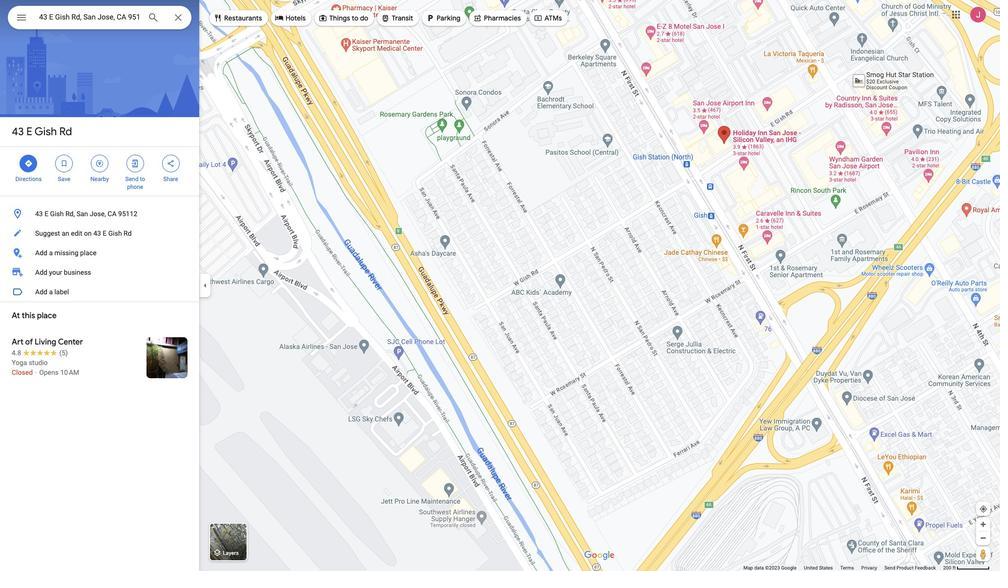 Task type: locate. For each thing, give the bounding box(es) containing it.
add inside add your business link
[[35, 269, 47, 276]]

data
[[754, 566, 764, 571]]

terms button
[[840, 565, 854, 571]]

add left your
[[35, 269, 47, 276]]

zoom out image
[[980, 535, 987, 542]]

share
[[163, 176, 178, 183]]

privacy
[[861, 566, 877, 571]]

place
[[80, 249, 97, 257], [37, 311, 57, 321]]

⋅
[[34, 369, 37, 377]]

1 vertical spatial e
[[45, 210, 48, 218]]

None field
[[39, 11, 140, 23]]

do
[[360, 14, 368, 22]]

send left "product" at the right bottom of page
[[884, 566, 895, 571]]

43
[[12, 125, 24, 139], [35, 210, 43, 218], [93, 230, 101, 237]]

an
[[62, 230, 69, 237]]

1 horizontal spatial 43
[[35, 210, 43, 218]]

suggest an edit on 43 e gish rd button
[[0, 224, 199, 243]]

0 horizontal spatial send
[[125, 176, 138, 183]]

studio
[[29, 359, 48, 367]]


[[426, 13, 435, 23]]

place down the on
[[80, 249, 97, 257]]

add down suggest
[[35, 249, 47, 257]]

e up suggest
[[45, 210, 48, 218]]

0 vertical spatial to
[[352, 14, 358, 22]]

10 am
[[60, 369, 79, 377]]

0 vertical spatial gish
[[35, 125, 57, 139]]

add
[[35, 249, 47, 257], [35, 269, 47, 276], [35, 288, 47, 296]]


[[60, 158, 68, 169]]

add inside add a label button
[[35, 288, 47, 296]]

label
[[54, 288, 69, 296]]

2 vertical spatial e
[[103, 230, 107, 237]]

nearby
[[90, 176, 109, 183]]

e right the on
[[103, 230, 107, 237]]

send for send to phone
[[125, 176, 138, 183]]

3 add from the top
[[35, 288, 47, 296]]

footer containing map data ©2023 google
[[743, 565, 943, 571]]

43 up directions
[[12, 125, 24, 139]]

4.8
[[12, 349, 21, 357]]

place right 'this'
[[37, 311, 57, 321]]

2 vertical spatial gish
[[108, 230, 122, 237]]

a
[[49, 249, 53, 257], [49, 288, 53, 296]]

send
[[125, 176, 138, 183], [884, 566, 895, 571]]

add for add a missing place
[[35, 249, 47, 257]]

actions for 43 e gish rd region
[[0, 147, 199, 196]]

send inside send to phone
[[125, 176, 138, 183]]

 transit
[[381, 13, 413, 23]]

privacy button
[[861, 565, 877, 571]]

1 a from the top
[[49, 249, 53, 257]]

terms
[[840, 566, 854, 571]]

rd
[[59, 125, 72, 139], [124, 230, 132, 237]]

to inside  things to do
[[352, 14, 358, 22]]

2 horizontal spatial e
[[103, 230, 107, 237]]

43 e gish rd main content
[[0, 0, 199, 571]]


[[16, 11, 27, 24]]

to up phone
[[140, 176, 145, 183]]

43 e gish rd, san jose, ca 95112 button
[[0, 204, 199, 224]]

add your business
[[35, 269, 91, 276]]

none field inside 43 e gish rd, san jose, ca 95112 field
[[39, 11, 140, 23]]

2 horizontal spatial 43
[[93, 230, 101, 237]]

e inside 43 e gish rd, san jose, ca 95112 button
[[45, 210, 48, 218]]

1 horizontal spatial e
[[45, 210, 48, 218]]

1 vertical spatial gish
[[50, 210, 64, 218]]


[[131, 158, 140, 169]]

edit
[[71, 230, 82, 237]]

rd inside button
[[124, 230, 132, 237]]

0 vertical spatial 43
[[12, 125, 24, 139]]

a left missing
[[49, 249, 53, 257]]

0 horizontal spatial to
[[140, 176, 145, 183]]

43 for 43 e gish rd, san jose, ca 95112
[[35, 210, 43, 218]]

show street view coverage image
[[976, 547, 990, 562]]

1 vertical spatial send
[[884, 566, 895, 571]]

of
[[25, 337, 33, 347]]

 parking
[[426, 13, 460, 23]]

1 horizontal spatial place
[[80, 249, 97, 257]]


[[318, 13, 327, 23]]

0 horizontal spatial place
[[37, 311, 57, 321]]


[[381, 13, 390, 23]]

at this place
[[12, 311, 57, 321]]

footer
[[743, 565, 943, 571]]

rd up 
[[59, 125, 72, 139]]

1 horizontal spatial send
[[884, 566, 895, 571]]

200 ft button
[[943, 566, 990, 571]]

a left label
[[49, 288, 53, 296]]

add a missing place
[[35, 249, 97, 257]]

43 for 43 e gish rd
[[12, 125, 24, 139]]

1 vertical spatial a
[[49, 288, 53, 296]]

send to phone
[[125, 176, 145, 190]]

e
[[26, 125, 32, 139], [45, 210, 48, 218], [103, 230, 107, 237]]

add left label
[[35, 288, 47, 296]]

collapse side panel image
[[200, 280, 210, 291]]

1 vertical spatial 43
[[35, 210, 43, 218]]

add a label
[[35, 288, 69, 296]]

ft
[[953, 566, 956, 571]]

art
[[12, 337, 23, 347]]

0 vertical spatial place
[[80, 249, 97, 257]]

0 horizontal spatial rd
[[59, 125, 72, 139]]

a inside button
[[49, 249, 53, 257]]

0 vertical spatial send
[[125, 176, 138, 183]]

yoga
[[12, 359, 27, 367]]

google account: james peterson  
(james.peterson1902@gmail.com) image
[[970, 7, 986, 22]]

2 vertical spatial add
[[35, 288, 47, 296]]

43 right the on
[[93, 230, 101, 237]]

united states
[[804, 566, 833, 571]]

phone
[[127, 184, 143, 190]]

0 vertical spatial add
[[35, 249, 47, 257]]

2 a from the top
[[49, 288, 53, 296]]

1 horizontal spatial to
[[352, 14, 358, 22]]

send for send product feedback
[[884, 566, 895, 571]]

save
[[58, 176, 70, 183]]

send up phone
[[125, 176, 138, 183]]

e for 43 e gish rd, san jose, ca 95112
[[45, 210, 48, 218]]

2 add from the top
[[35, 269, 47, 276]]

send product feedback
[[884, 566, 936, 571]]

1 add from the top
[[35, 249, 47, 257]]

business
[[64, 269, 91, 276]]

0 horizontal spatial 43
[[12, 125, 24, 139]]

2 vertical spatial 43
[[93, 230, 101, 237]]

0 vertical spatial e
[[26, 125, 32, 139]]

yoga studio closed ⋅ opens 10 am
[[12, 359, 79, 377]]

to left the do
[[352, 14, 358, 22]]

1 horizontal spatial rd
[[124, 230, 132, 237]]

1 vertical spatial to
[[140, 176, 145, 183]]

a inside button
[[49, 288, 53, 296]]

send inside 'button'
[[884, 566, 895, 571]]

pharmacies
[[484, 14, 521, 22]]

1 vertical spatial rd
[[124, 230, 132, 237]]

1 vertical spatial add
[[35, 269, 47, 276]]

center
[[58, 337, 83, 347]]

add inside the add a missing place button
[[35, 249, 47, 257]]

0 vertical spatial a
[[49, 249, 53, 257]]

united states button
[[804, 565, 833, 571]]

e up 
[[26, 125, 32, 139]]

gish inside 43 e gish rd, san jose, ca 95112 button
[[50, 210, 64, 218]]

 atms
[[534, 13, 562, 23]]

san
[[77, 210, 88, 218]]

rd down 95112
[[124, 230, 132, 237]]

43 up suggest
[[35, 210, 43, 218]]

 things to do
[[318, 13, 368, 23]]


[[275, 13, 284, 23]]

add for add your business
[[35, 269, 47, 276]]

to
[[352, 14, 358, 22], [140, 176, 145, 183]]

0 horizontal spatial e
[[26, 125, 32, 139]]

 pharmacies
[[473, 13, 521, 23]]

google
[[781, 566, 797, 571]]



Task type: describe. For each thing, give the bounding box(es) containing it.
200
[[943, 566, 951, 571]]

your
[[49, 269, 62, 276]]

feedback
[[915, 566, 936, 571]]

restaurants
[[224, 14, 262, 22]]

add a label button
[[0, 282, 199, 302]]

missing
[[54, 249, 78, 257]]

footer inside google maps element
[[743, 565, 943, 571]]

1 vertical spatial place
[[37, 311, 57, 321]]

on
[[84, 230, 92, 237]]

hotels
[[286, 14, 306, 22]]

living
[[35, 337, 56, 347]]

jose,
[[90, 210, 106, 218]]

show your location image
[[979, 505, 988, 514]]

gish for rd,
[[50, 210, 64, 218]]

send product feedback button
[[884, 565, 936, 571]]


[[95, 158, 104, 169]]

directions
[[15, 176, 42, 183]]

suggest
[[35, 230, 60, 237]]

layers
[[223, 551, 239, 557]]

product
[[897, 566, 914, 571]]

art of living center
[[12, 337, 83, 347]]

a for missing
[[49, 249, 53, 257]]

200 ft
[[943, 566, 956, 571]]

43 e gish rd, san jose, ca 95112
[[35, 210, 137, 218]]

ca
[[108, 210, 117, 218]]

place inside button
[[80, 249, 97, 257]]

closed
[[12, 369, 33, 377]]

to inside send to phone
[[140, 176, 145, 183]]

e for 43 e gish rd
[[26, 125, 32, 139]]

united
[[804, 566, 818, 571]]

opens
[[39, 369, 59, 377]]

states
[[819, 566, 833, 571]]

 hotels
[[275, 13, 306, 23]]

rd,
[[65, 210, 75, 218]]

e inside suggest an edit on 43 e gish rd button
[[103, 230, 107, 237]]

transit
[[392, 14, 413, 22]]

 button
[[8, 6, 35, 31]]


[[473, 13, 482, 23]]

43 E Gish Rd, San Jose, CA 95112 field
[[8, 6, 191, 29]]

add for add a label
[[35, 288, 47, 296]]

a for label
[[49, 288, 53, 296]]

google maps element
[[0, 0, 1000, 571]]


[[213, 13, 222, 23]]

 restaurants
[[213, 13, 262, 23]]

atms
[[544, 14, 562, 22]]

©2023
[[765, 566, 780, 571]]

 search field
[[8, 6, 191, 31]]

map data ©2023 google
[[743, 566, 797, 571]]

43 e gish rd
[[12, 125, 72, 139]]

gish for rd
[[35, 125, 57, 139]]

gish inside suggest an edit on 43 e gish rd button
[[108, 230, 122, 237]]

things
[[329, 14, 350, 22]]

add your business link
[[0, 263, 199, 282]]


[[166, 158, 175, 169]]

zoom in image
[[980, 521, 987, 528]]


[[534, 13, 543, 23]]

95112
[[118, 210, 137, 218]]

parking
[[437, 14, 460, 22]]

this
[[22, 311, 35, 321]]

(5)
[[59, 349, 68, 357]]

at
[[12, 311, 20, 321]]

4.8 stars 5 reviews image
[[12, 348, 68, 358]]

map
[[743, 566, 753, 571]]

add a missing place button
[[0, 243, 199, 263]]


[[24, 158, 33, 169]]

0 vertical spatial rd
[[59, 125, 72, 139]]

suggest an edit on 43 e gish rd
[[35, 230, 132, 237]]



Task type: vqa. For each thing, say whether or not it's contained in the screenshot.


